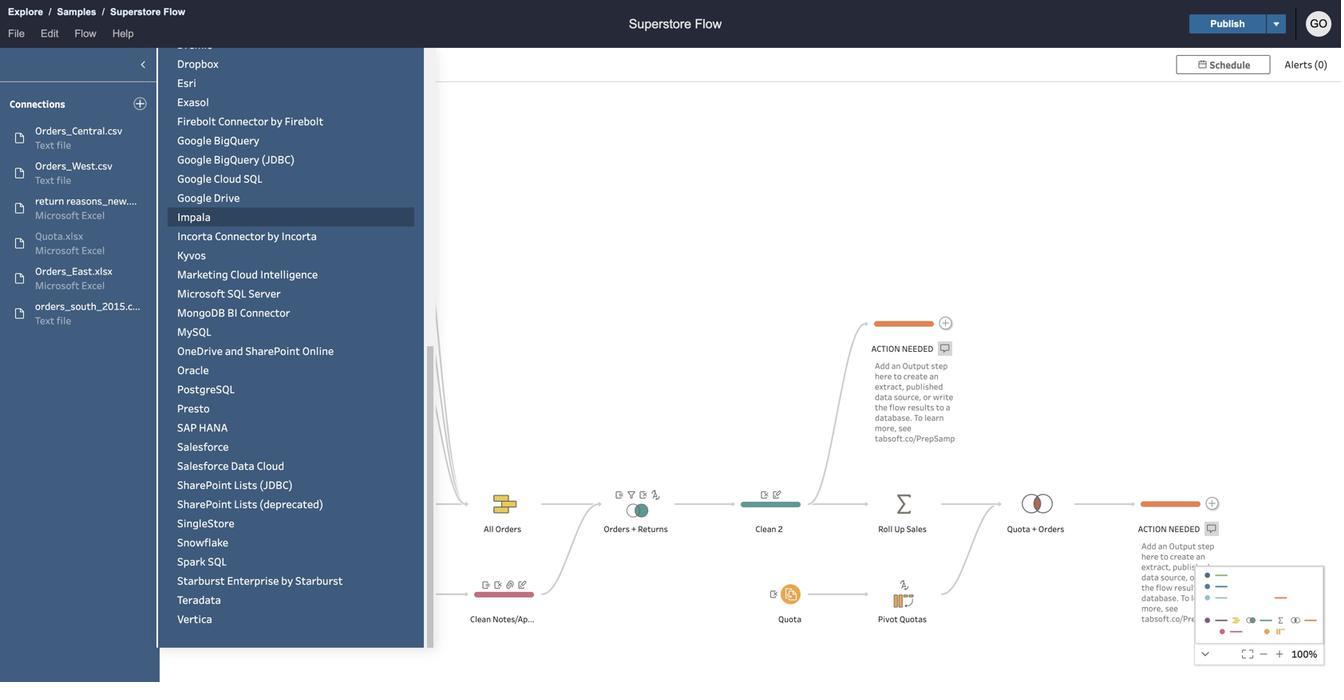 Task type: describe. For each thing, give the bounding box(es) containing it.
samples link
[[56, 4, 97, 20]]

2 / from the left
[[102, 6, 105, 17]]

0 vertical spatial learn
[[925, 412, 944, 424]]

1 vertical spatial flow
[[1156, 582, 1173, 594]]

1 horizontal spatial to
[[1181, 593, 1190, 604]]

schedule button
[[1176, 55, 1271, 74]]

quota + orders
[[1007, 524, 1065, 535]]

1 vertical spatial connector
[[215, 229, 265, 243]]

0 vertical spatial add an output step here to create an extract, published data source, or write the flow results to a database. to learn more, see tabsoft.co/prepsamp
[[875, 360, 955, 444]]

online
[[302, 344, 334, 358]]

orders (west)
[[215, 343, 268, 354]]

excel for quota.xlsx
[[81, 244, 105, 257]]

+ for orders
[[631, 524, 636, 535]]

1 horizontal spatial tabsoft.co/prepsamp
[[1142, 614, 1222, 625]]

1 horizontal spatial superstore
[[629, 17, 691, 31]]

go
[[1310, 18, 1328, 30]]

3 google from the top
[[177, 172, 212, 186]]

impala
[[177, 210, 211, 224]]

roll up sales
[[878, 524, 927, 535]]

kyvos
[[177, 248, 206, 262]]

1 horizontal spatial action
[[1138, 524, 1167, 535]]

1 vertical spatial sharepoint
[[177, 478, 232, 492]]

snowflake
[[177, 536, 228, 550]]

file for orders_south_2015.csv text file
[[56, 314, 71, 327]]

1 horizontal spatial the
[[1142, 582, 1154, 594]]

1 salesforce from the top
[[177, 440, 229, 454]]

presto
[[177, 402, 210, 416]]

data
[[231, 459, 255, 473]]

1 vertical spatial by
[[267, 229, 279, 243]]

0 vertical spatial extract,
[[875, 381, 905, 392]]

orders_central.csv text file
[[35, 124, 122, 152]]

2 vertical spatial sql
[[208, 555, 227, 569]]

1 horizontal spatial published
[[1173, 562, 1210, 573]]

1 vertical spatial add
[[1142, 541, 1157, 552]]

go button
[[1306, 11, 1332, 37]]

clean 2
[[756, 524, 783, 535]]

0 horizontal spatial superstore
[[110, 6, 161, 17]]

2 bigquery from the top
[[214, 152, 259, 166]]

(deprecated)
[[260, 497, 323, 511]]

orders_west.csv text file
[[35, 159, 112, 187]]

mongodb
[[177, 306, 225, 320]]

1 horizontal spatial more,
[[1142, 603, 1164, 614]]

intelligence
[[260, 267, 318, 281]]

2 vertical spatial sharepoint
[[177, 497, 232, 511]]

file
[[8, 28, 25, 40]]

sap
[[177, 421, 197, 435]]

quota.xlsx microsoft excel
[[35, 230, 105, 257]]

2 salesforce from the top
[[177, 459, 229, 473]]

orders_south_2015.csv text file
[[35, 300, 143, 327]]

return
[[35, 194, 64, 208]]

0 vertical spatial sharepoint
[[245, 344, 300, 358]]

0 horizontal spatial tabsoft.co/prepsamp
[[875, 433, 955, 444]]

(west)
[[243, 343, 268, 354]]

1 horizontal spatial source,
[[1161, 572, 1188, 583]]

esri
[[177, 76, 196, 90]]

all orders
[[484, 524, 521, 535]]

returns
[[638, 524, 668, 535]]

edit button
[[33, 24, 67, 48]]

publish button
[[1190, 14, 1266, 34]]

return reasons_new.xlsx microsoft excel
[[35, 194, 147, 222]]

1 vertical spatial action needed
[[1138, 524, 1200, 535]]

text for orders_west.csv text file
[[35, 174, 54, 187]]

0 vertical spatial data
[[875, 392, 892, 403]]

samples
[[57, 6, 96, 17]]

explore / samples / superstore flow
[[8, 6, 185, 17]]

alerts
[[1285, 58, 1313, 71]]

(0)
[[1315, 58, 1328, 71]]

0 vertical spatial a
[[946, 402, 951, 413]]

publish
[[1211, 18, 1245, 29]]

0 vertical spatial connector
[[218, 114, 268, 128]]

1 horizontal spatial learn
[[1191, 593, 1211, 604]]

2
[[778, 524, 783, 535]]

0 horizontal spatial source,
[[894, 392, 922, 403]]

0 vertical spatial (jdbc)
[[262, 152, 295, 166]]

spark
[[177, 555, 206, 569]]

1 vertical spatial create
[[1170, 551, 1194, 562]]

quota.xlsx
[[35, 230, 83, 243]]

microsoft inside dremio dropbox esri exasol firebolt connector by firebolt google bigquery google bigquery (jdbc) google cloud sql google drive impala incorta connector by incorta kyvos marketing cloud intelligence microsoft sql server mongodb bi connector mysql onedrive and sharepoint online oracle postgresql presto sap hana salesforce salesforce data cloud sharepoint lists (jdbc) sharepoint lists (deprecated) singlestore snowflake spark sql starburst enterprise by starburst teradata vertica
[[177, 287, 225, 301]]

1 bigquery from the top
[[214, 133, 259, 147]]

0 vertical spatial action
[[872, 343, 900, 354]]

reasons_new.xlsx
[[66, 194, 147, 208]]

onedrive
[[177, 344, 223, 358]]

0 horizontal spatial the
[[875, 402, 888, 413]]

0 vertical spatial to
[[914, 412, 923, 424]]

orders_east.xlsx
[[35, 265, 112, 278]]

1 horizontal spatial needed
[[1169, 524, 1200, 535]]

1 horizontal spatial extract,
[[1142, 562, 1171, 573]]

pivot
[[878, 614, 898, 625]]

4 google from the top
[[177, 191, 212, 205]]

0 horizontal spatial action needed
[[872, 343, 934, 354]]

orders (central)
[[207, 524, 268, 535]]

orders_east.xlsx microsoft excel
[[35, 265, 112, 292]]

1 horizontal spatial write
[[1200, 572, 1220, 583]]

1 vertical spatial output
[[1169, 541, 1196, 552]]

notes/approver
[[493, 614, 553, 625]]

vertica
[[177, 612, 212, 626]]

orders_south_2015
[[204, 163, 279, 174]]

quota for quota + orders
[[1007, 524, 1030, 535]]

0 horizontal spatial write
[[933, 392, 953, 403]]

(central)
[[235, 524, 268, 535]]

1 horizontal spatial step
[[1198, 541, 1215, 552]]

excel for orders_east.xlsx
[[81, 279, 105, 292]]

quotas
[[900, 614, 927, 625]]

2 vertical spatial connector
[[240, 306, 290, 320]]

orders for orders (central)
[[207, 524, 233, 535]]

1 horizontal spatial see
[[1165, 603, 1178, 614]]

1 horizontal spatial add an output step here to create an extract, published data source, or write the flow results to a database. to learn more, see tabsoft.co/prepsamp
[[1142, 541, 1222, 625]]

2 vertical spatial by
[[281, 574, 293, 588]]

oracle
[[177, 363, 209, 377]]

help button
[[104, 24, 142, 48]]

all
[[484, 524, 494, 535]]

0 vertical spatial see
[[899, 423, 912, 434]]

1 vertical spatial or
[[1190, 572, 1198, 583]]

and
[[225, 344, 243, 358]]

clean for clean notes/approver
[[470, 614, 491, 625]]

1 vertical spatial results
[[1175, 582, 1201, 594]]



Task type: locate. For each thing, give the bounding box(es) containing it.
1 vertical spatial (jdbc)
[[260, 478, 293, 492]]

cloud up server
[[230, 267, 258, 281]]

dropbox
[[177, 57, 219, 71]]

lists down 'data'
[[234, 478, 257, 492]]

0 vertical spatial lists
[[234, 478, 257, 492]]

2 horizontal spatial flow
[[695, 17, 722, 31]]

microsoft down orders_east.xlsx
[[35, 279, 79, 292]]

0 vertical spatial file
[[56, 139, 71, 152]]

1 horizontal spatial clean
[[756, 524, 776, 535]]

roll
[[878, 524, 893, 535]]

0 vertical spatial flow
[[889, 402, 906, 413]]

3 excel from the top
[[81, 279, 105, 292]]

1 vertical spatial sql
[[227, 287, 246, 301]]

0 vertical spatial sql
[[244, 172, 262, 186]]

microsoft up mongodb
[[177, 287, 225, 301]]

bigquery up orders_south_2015 on the left top
[[214, 133, 259, 147]]

1 vertical spatial step
[[1198, 541, 1215, 552]]

excel down the reasons_new.xlsx
[[81, 209, 105, 222]]

drive
[[214, 191, 240, 205]]

1 horizontal spatial action needed
[[1138, 524, 1200, 535]]

0 horizontal spatial a
[[946, 402, 951, 413]]

0 vertical spatial step
[[931, 360, 948, 372]]

published
[[906, 381, 943, 392], [1173, 562, 1210, 573]]

1 horizontal spatial starburst
[[295, 574, 343, 588]]

1 vertical spatial learn
[[1191, 593, 1211, 604]]

file for orders_central.csv text file
[[56, 139, 71, 152]]

orders_south_2015.csv
[[35, 300, 143, 313]]

flow inside popup button
[[75, 28, 96, 40]]

salesforce
[[177, 440, 229, 454], [177, 459, 229, 473]]

3 file from the top
[[56, 314, 71, 327]]

clean left the notes/approver
[[470, 614, 491, 625]]

0 vertical spatial write
[[933, 392, 953, 403]]

1 vertical spatial bigquery
[[214, 152, 259, 166]]

0 vertical spatial cloud
[[214, 172, 241, 186]]

marketing
[[177, 267, 228, 281]]

enterprise
[[227, 574, 279, 588]]

extract,
[[875, 381, 905, 392], [1142, 562, 1171, 573]]

2 google from the top
[[177, 152, 212, 166]]

orders + returns
[[604, 524, 668, 535]]

excel up orders_east.xlsx
[[81, 244, 105, 257]]

1 horizontal spatial results
[[1175, 582, 1201, 594]]

1 horizontal spatial output
[[1169, 541, 1196, 552]]

0 horizontal spatial to
[[914, 412, 923, 424]]

/
[[49, 6, 51, 17], [102, 6, 105, 17]]

1 horizontal spatial database.
[[1142, 593, 1179, 604]]

1 vertical spatial needed
[[1169, 524, 1200, 535]]

2 vertical spatial file
[[56, 314, 71, 327]]

2 + from the left
[[1032, 524, 1037, 535]]

1 starburst from the left
[[177, 574, 225, 588]]

orders for orders (west)
[[215, 343, 241, 354]]

0 horizontal spatial flow
[[889, 402, 906, 413]]

0 horizontal spatial firebolt
[[177, 114, 216, 128]]

exasol
[[177, 95, 209, 109]]

starburst right enterprise
[[295, 574, 343, 588]]

0 horizontal spatial add
[[875, 360, 890, 372]]

output
[[903, 360, 930, 372], [1169, 541, 1196, 552]]

results
[[908, 402, 934, 413], [1175, 582, 1201, 594]]

2 incorta from the left
[[281, 229, 317, 243]]

2 file from the top
[[56, 174, 71, 187]]

alerts (0)
[[1285, 58, 1328, 71]]

file inside orders_south_2015.csv text file
[[56, 314, 71, 327]]

0 vertical spatial excel
[[81, 209, 105, 222]]

1 vertical spatial add an output step here to create an extract, published data source, or write the flow results to a database. to learn more, see tabsoft.co/prepsamp
[[1142, 541, 1222, 625]]

text up 'orders_west.csv'
[[35, 139, 54, 152]]

0 vertical spatial needed
[[902, 343, 934, 354]]

lists up '(central)'
[[234, 497, 257, 511]]

1 text from the top
[[35, 139, 54, 152]]

2 lists from the top
[[234, 497, 257, 511]]

clean left "2"
[[756, 524, 776, 535]]

starburst
[[177, 574, 225, 588], [295, 574, 343, 588]]

hana
[[199, 421, 228, 435]]

explore link
[[7, 4, 44, 20]]

0 horizontal spatial action
[[872, 343, 900, 354]]

undo image
[[167, 53, 191, 77]]

cloud right 'data'
[[257, 459, 284, 473]]

excel up orders_south_2015.csv
[[81, 279, 105, 292]]

add an output step here to create an extract, published data source, or write the flow results to a database. to learn more, see tabsoft.co/prepsamp
[[875, 360, 955, 444], [1142, 541, 1222, 625]]

edit
[[41, 28, 59, 40]]

sharepoint
[[245, 344, 300, 358], [177, 478, 232, 492], [177, 497, 232, 511]]

0 vertical spatial clean
[[756, 524, 776, 535]]

+ for quota
[[1032, 524, 1037, 535]]

0 vertical spatial the
[[875, 402, 888, 413]]

flow
[[163, 6, 185, 17], [695, 17, 722, 31], [75, 28, 96, 40]]

/ right samples
[[102, 6, 105, 17]]

sales
[[907, 524, 927, 535]]

text for orders_central.csv text file
[[35, 139, 54, 152]]

/ up edit
[[49, 6, 51, 17]]

2 excel from the top
[[81, 244, 105, 257]]

0 horizontal spatial see
[[899, 423, 912, 434]]

0 vertical spatial database.
[[875, 412, 913, 424]]

0 horizontal spatial clean
[[470, 614, 491, 625]]

by
[[271, 114, 283, 128], [267, 229, 279, 243], [281, 574, 293, 588]]

0 horizontal spatial or
[[923, 392, 931, 403]]

file down orders_south_2015.csv
[[56, 314, 71, 327]]

0 horizontal spatial database.
[[875, 412, 913, 424]]

0 vertical spatial by
[[271, 114, 283, 128]]

1 vertical spatial text
[[35, 174, 54, 187]]

1 vertical spatial data
[[1142, 572, 1159, 583]]

text inside orders_west.csv text file
[[35, 174, 54, 187]]

excel
[[81, 209, 105, 222], [81, 244, 105, 257], [81, 279, 105, 292]]

up
[[895, 524, 905, 535]]

by up the intelligence
[[267, 229, 279, 243]]

0 horizontal spatial starburst
[[177, 574, 225, 588]]

1 lists from the top
[[234, 478, 257, 492]]

server
[[249, 287, 281, 301]]

cloud up drive
[[214, 172, 241, 186]]

file
[[56, 139, 71, 152], [56, 174, 71, 187], [56, 314, 71, 327]]

teradata
[[177, 593, 221, 607]]

orders_central.csv
[[35, 124, 122, 137]]

superstore
[[110, 6, 161, 17], [629, 17, 691, 31]]

incorta
[[177, 229, 213, 243], [281, 229, 317, 243]]

incorta up the intelligence
[[281, 229, 317, 243]]

1 firebolt from the left
[[177, 114, 216, 128]]

file for orders_west.csv text file
[[56, 174, 71, 187]]

microsoft inside quota.xlsx microsoft excel
[[35, 244, 79, 257]]

google
[[177, 133, 212, 147], [177, 152, 212, 166], [177, 172, 212, 186], [177, 191, 212, 205]]

file down 'orders_west.csv'
[[56, 174, 71, 187]]

microsoft down return
[[35, 209, 79, 222]]

by up orders_south_2015 on the left top
[[271, 114, 283, 128]]

create
[[904, 371, 928, 382], [1170, 551, 1194, 562]]

0 horizontal spatial published
[[906, 381, 943, 392]]

starburst up the teradata
[[177, 574, 225, 588]]

step
[[931, 360, 948, 372], [1198, 541, 1215, 552]]

0 vertical spatial create
[[904, 371, 928, 382]]

1 vertical spatial clean
[[470, 614, 491, 625]]

clean for clean 2
[[756, 524, 776, 535]]

1 vertical spatial lists
[[234, 497, 257, 511]]

firebolt
[[177, 114, 216, 128], [285, 114, 324, 128]]

bigquery up drive
[[214, 152, 259, 166]]

1 incorta from the left
[[177, 229, 213, 243]]

mysql
[[177, 325, 211, 339]]

file button
[[0, 24, 33, 48]]

superstore flow
[[629, 17, 722, 31]]

orders
[[215, 343, 241, 354], [207, 524, 233, 535], [496, 524, 521, 535], [604, 524, 630, 535], [1039, 524, 1065, 535]]

0 horizontal spatial quota
[[778, 614, 802, 625]]

1 file from the top
[[56, 139, 71, 152]]

lists
[[234, 478, 257, 492], [234, 497, 257, 511]]

0 horizontal spatial +
[[631, 524, 636, 535]]

singlestore
[[177, 517, 235, 531]]

1 horizontal spatial a
[[1213, 582, 1217, 594]]

action needed
[[872, 343, 934, 354], [1138, 524, 1200, 535]]

write
[[933, 392, 953, 403], [1200, 572, 1220, 583]]

explore
[[8, 6, 43, 17]]

quota for quota
[[778, 614, 802, 625]]

microsoft inside return reasons_new.xlsx microsoft excel
[[35, 209, 79, 222]]

0 vertical spatial text
[[35, 139, 54, 152]]

connector down drive
[[215, 229, 265, 243]]

by right enterprise
[[281, 574, 293, 588]]

3 text from the top
[[35, 314, 54, 327]]

database.
[[875, 412, 913, 424], [1142, 593, 1179, 604]]

text for orders_south_2015.csv text file
[[35, 314, 54, 327]]

clean notes/approver
[[470, 614, 553, 625]]

schedule
[[1210, 58, 1251, 71]]

2 firebolt from the left
[[285, 114, 324, 128]]

1 vertical spatial published
[[1173, 562, 1210, 573]]

text down orders_south_2015.csv
[[35, 314, 54, 327]]

0 horizontal spatial create
[[904, 371, 928, 382]]

0 horizontal spatial extract,
[[875, 381, 905, 392]]

file inside orders_central.csv text file
[[56, 139, 71, 152]]

2 vertical spatial cloud
[[257, 459, 284, 473]]

2 vertical spatial excel
[[81, 279, 105, 292]]

1 horizontal spatial quota
[[1007, 524, 1030, 535]]

bi
[[227, 306, 238, 320]]

flow button
[[67, 24, 104, 48]]

1 vertical spatial tabsoft.co/prepsamp
[[1142, 614, 1222, 625]]

0 horizontal spatial needed
[[902, 343, 934, 354]]

1 horizontal spatial or
[[1190, 572, 1198, 583]]

bigquery
[[214, 133, 259, 147], [214, 152, 259, 166]]

1 horizontal spatial flow
[[163, 6, 185, 17]]

1 horizontal spatial create
[[1170, 551, 1194, 562]]

0 horizontal spatial results
[[908, 402, 934, 413]]

here
[[875, 371, 892, 382], [1142, 551, 1159, 562]]

text inside orders_central.csv text file
[[35, 139, 54, 152]]

0 vertical spatial output
[[903, 360, 930, 372]]

orders_west.csv
[[35, 159, 112, 172]]

0 vertical spatial source,
[[894, 392, 922, 403]]

add
[[875, 360, 890, 372], [1142, 541, 1157, 552]]

2 text from the top
[[35, 174, 54, 187]]

microsoft down "quota.xlsx"
[[35, 244, 79, 257]]

cloud
[[214, 172, 241, 186], [230, 267, 258, 281], [257, 459, 284, 473]]

0 vertical spatial quota
[[1007, 524, 1030, 535]]

1 + from the left
[[631, 524, 636, 535]]

+
[[631, 524, 636, 535], [1032, 524, 1037, 535]]

1 vertical spatial excel
[[81, 244, 105, 257]]

connections
[[10, 97, 65, 110]]

2 starburst from the left
[[295, 574, 343, 588]]

superstore flow link
[[109, 4, 186, 20]]

1 vertical spatial database.
[[1142, 593, 1179, 604]]

postgresql
[[177, 382, 235, 396]]

excel inside orders_east.xlsx microsoft excel
[[81, 279, 105, 292]]

0 horizontal spatial more,
[[875, 423, 897, 434]]

or
[[923, 392, 931, 403], [1190, 572, 1198, 583]]

0 horizontal spatial here
[[875, 371, 892, 382]]

dremio dropbox esri exasol firebolt connector by firebolt google bigquery google bigquery (jdbc) google cloud sql google drive impala incorta connector by incorta kyvos marketing cloud intelligence microsoft sql server mongodb bi connector mysql onedrive and sharepoint online oracle postgresql presto sap hana salesforce salesforce data cloud sharepoint lists (jdbc) sharepoint lists (deprecated) singlestore snowflake spark sql starburst enterprise by starburst teradata vertica
[[177, 38, 343, 626]]

1 vertical spatial cloud
[[230, 267, 258, 281]]

orders for orders + returns
[[604, 524, 630, 535]]

1 vertical spatial a
[[1213, 582, 1217, 594]]

1 / from the left
[[49, 6, 51, 17]]

1 horizontal spatial /
[[102, 6, 105, 17]]

0 vertical spatial more,
[[875, 423, 897, 434]]

microsoft inside orders_east.xlsx microsoft excel
[[35, 279, 79, 292]]

1 excel from the top
[[81, 209, 105, 222]]

excel inside return reasons_new.xlsx microsoft excel
[[81, 209, 105, 222]]

dremio
[[177, 38, 213, 51]]

0 vertical spatial published
[[906, 381, 943, 392]]

more,
[[875, 423, 897, 434], [1142, 603, 1164, 614]]

1 vertical spatial here
[[1142, 551, 1159, 562]]

connector down server
[[240, 306, 290, 320]]

0 horizontal spatial flow
[[75, 28, 96, 40]]

text inside orders_south_2015.csv text file
[[35, 314, 54, 327]]

text up return
[[35, 174, 54, 187]]

1 google from the top
[[177, 133, 212, 147]]

the
[[875, 402, 888, 413], [1142, 582, 1154, 594]]

file down orders_central.csv
[[56, 139, 71, 152]]

help
[[112, 28, 134, 40]]

incorta down impala
[[177, 229, 213, 243]]

add connection image
[[133, 97, 147, 111]]

redo image
[[192, 53, 216, 77]]

pivot quotas
[[878, 614, 927, 625]]

excel inside quota.xlsx microsoft excel
[[81, 244, 105, 257]]

clean
[[756, 524, 776, 535], [470, 614, 491, 625]]

0 vertical spatial or
[[923, 392, 931, 403]]

connector up orders_south_2015 on the left top
[[218, 114, 268, 128]]

file inside orders_west.csv text file
[[56, 174, 71, 187]]

learn
[[925, 412, 944, 424], [1191, 593, 1211, 604]]

1 horizontal spatial +
[[1032, 524, 1037, 535]]



Task type: vqa. For each thing, say whether or not it's contained in the screenshot.
Dremio
yes



